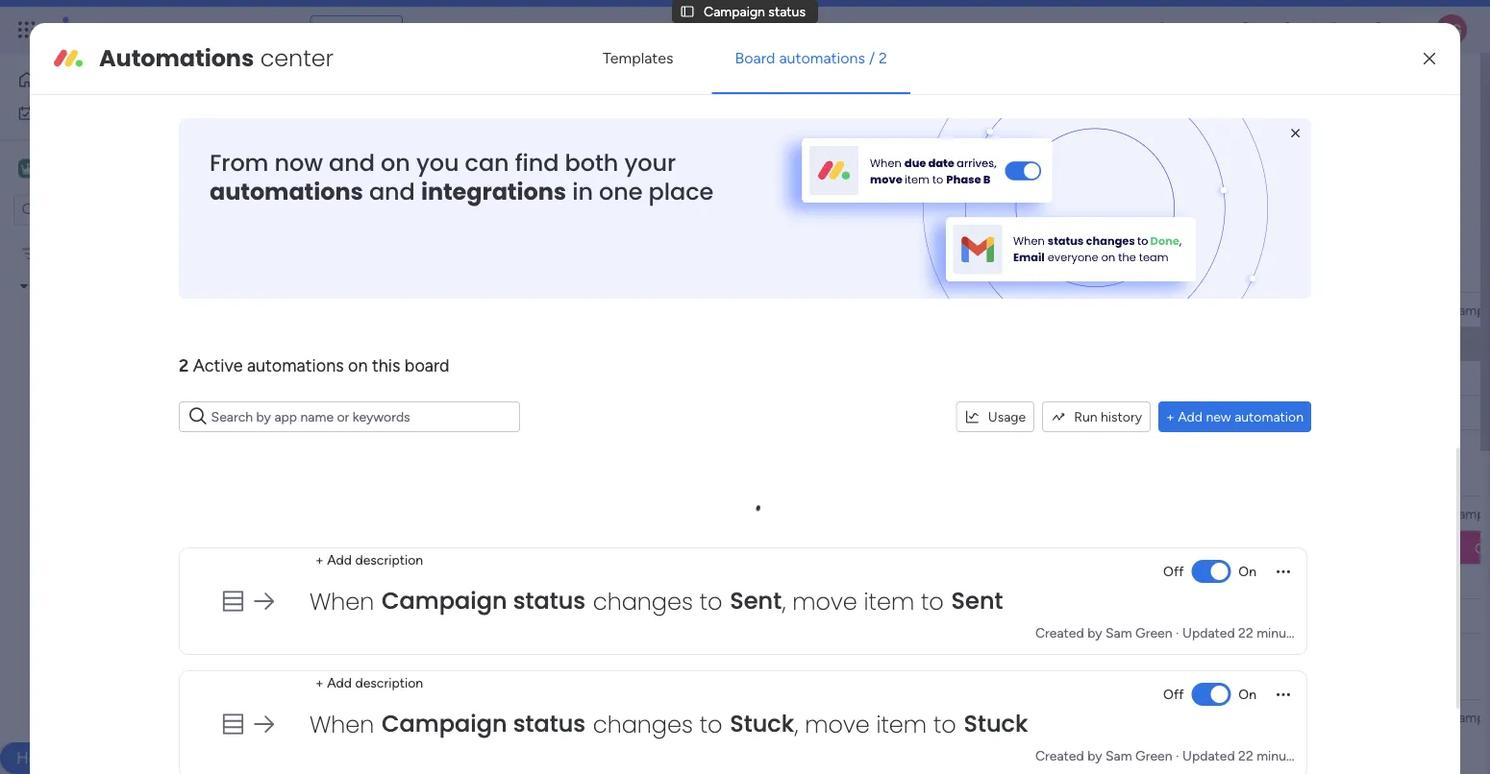 Task type: locate. For each thing, give the bounding box(es) containing it.
work
[[155, 19, 190, 40]]

0 vertical spatial off
[[1163, 564, 1184, 580]]

,
[[783, 586, 786, 618], [795, 709, 798, 742]]

1 vertical spatial updated
[[1183, 748, 1235, 764]]

run
[[1074, 409, 1098, 425]]

automation
[[1235, 409, 1304, 425]]

campaign status up the help
[[292, 68, 557, 111]]

1 sending date from the top
[[1255, 302, 1335, 318]]

1 vertical spatial by
[[1088, 748, 1102, 764]]

my work image
[[17, 104, 35, 122]]

item inside new item button
[[330, 199, 358, 216]]

in right workflow on the top
[[843, 114, 853, 130]]

one down status at the left top of the page
[[599, 176, 643, 208]]

off for when campaign status changes to sent , move item to sent
[[1163, 564, 1184, 580]]

0 vertical spatial created by sam green · updated 22 minutes ago
[[1035, 625, 1331, 641]]

1 vertical spatial automations
[[210, 176, 363, 208]]

2 green from the top
[[1136, 748, 1173, 764]]

1 horizontal spatial ,
[[795, 709, 798, 742]]

1 green from the top
[[1136, 625, 1173, 641]]

1 vertical spatial created
[[1035, 748, 1084, 764]]

automations
[[779, 48, 865, 67], [210, 176, 363, 208], [247, 355, 344, 376]]

0 vertical spatial item
[[864, 586, 915, 618]]

campaign owner
[[602, 302, 704, 318], [602, 710, 704, 726]]

0 vertical spatial created
[[1035, 625, 1084, 641]]

1 22 from the top
[[1238, 625, 1253, 641]]

description for when campaign status changes to stuck , move item to stuck
[[355, 675, 423, 692]]

0 horizontal spatial sent
[[331, 668, 370, 693]]

1 vertical spatial 2
[[179, 355, 189, 376]]

2 sending from the top
[[1255, 710, 1305, 726]]

, for sent
[[783, 586, 786, 618]]

1 vertical spatial in
[[572, 176, 593, 208]]

2 up see more link
[[879, 48, 887, 67]]

1 horizontal spatial in
[[843, 114, 853, 130]]

2 left active
[[179, 355, 189, 376]]

list box containing email marketing
[[0, 234, 245, 628]]

1 account from the top
[[769, 302, 820, 318]]

you inside from now and on you can find both your automations and integrations in one place
[[416, 147, 459, 179]]

apps image
[[1280, 20, 1299, 39]]

audience for first audience field from the top
[[901, 302, 958, 318]]

1 vertical spatial campaign owner
[[602, 710, 704, 726]]

0 horizontal spatial in
[[572, 176, 593, 208]]

0 vertical spatial when
[[310, 586, 374, 618]]

changes inside when campaign status changes to stuck , move item to stuck
[[593, 709, 693, 742]]

Goal field
[[1076, 299, 1114, 321]]

created by sam green · updated 22 minutes ago
[[1035, 625, 1331, 641], [1035, 748, 1331, 764]]

when down 'sent' field
[[310, 709, 374, 742]]

1 vertical spatial description
[[355, 675, 423, 692]]

item
[[864, 586, 915, 618], [876, 709, 927, 742]]

1 vertical spatial +
[[315, 552, 324, 568]]

1 horizontal spatial campaign status
[[704, 3, 806, 20]]

sam for when campaign status changes to stuck , move item to stuck
[[1106, 748, 1132, 764]]

1 changes from the top
[[593, 586, 693, 618]]

0 vertical spatial 2
[[879, 48, 887, 67]]

when inside when campaign status changes to sent , move item to sent
[[310, 586, 374, 618]]

1 vertical spatial audience
[[901, 710, 958, 726]]

changes inside when campaign status changes to sent , move item to sent
[[593, 586, 693, 618]]

will
[[360, 114, 380, 130]]

board automations / 2 button
[[712, 34, 910, 81]]

2 audience field from the top
[[896, 707, 963, 728]]

workload
[[449, 149, 504, 165]]

campaign
[[704, 3, 765, 20], [292, 68, 456, 111], [602, 302, 663, 318], [66, 344, 128, 360], [382, 585, 507, 617], [382, 708, 507, 741], [602, 710, 663, 726]]

sending
[[1255, 302, 1305, 318], [1255, 710, 1305, 726]]

integrations
[[421, 176, 566, 208]]

1 created from the top
[[1035, 625, 1084, 641]]

in right the person at the left top of the page
[[572, 176, 593, 208]]

list box
[[0, 234, 245, 628]]

green
[[1136, 625, 1173, 641], [1136, 748, 1173, 764]]

alert
[[717, 479, 769, 532]]

main table
[[321, 149, 385, 165]]

status chart
[[616, 149, 689, 165]]

minutes for when campaign status changes to sent , move item to sent
[[1257, 625, 1305, 641]]

team
[[493, 114, 524, 130]]

2 off from the top
[[1163, 687, 1184, 703]]

0 vertical spatial on
[[1239, 564, 1257, 580]]

0 vertical spatial see
[[336, 22, 359, 38]]

1 vertical spatial campaign owner field
[[597, 707, 709, 728]]

item for sent
[[864, 586, 915, 618]]

option
[[0, 237, 245, 240]]

green for when campaign status changes to stuck , move item to stuck
[[1136, 748, 1173, 764]]

by
[[1088, 625, 1102, 641], [1088, 748, 1102, 764]]

on for this
[[348, 355, 368, 376]]

v2 search image
[[417, 197, 431, 218], [189, 404, 206, 430]]

add you own campaign
[[363, 540, 505, 557]]

0 horizontal spatial see
[[336, 22, 359, 38]]

2
[[879, 48, 887, 67], [179, 355, 189, 376]]

one inside from now and on you can find both your automations and integrations in one place
[[599, 176, 643, 208]]

1 vertical spatial one
[[599, 176, 643, 208]]

0 vertical spatial in
[[843, 114, 853, 130]]

1 campaign owner from the top
[[602, 302, 704, 318]]

2 account field from the top
[[764, 707, 825, 728]]

0 vertical spatial by
[[1088, 625, 1102, 641]]

v2 ellipsis image for sent
[[1277, 567, 1290, 588]]

updated for when campaign status changes to stuck , move item to stuck
[[1183, 748, 1235, 764]]

icon image
[[220, 589, 246, 615], [251, 589, 277, 615], [220, 712, 246, 738], [251, 712, 277, 738]]

1 vertical spatial item
[[876, 709, 927, 742]]

2 sending date from the top
[[1255, 710, 1335, 726]]

0 vertical spatial ,
[[783, 586, 786, 618]]

2 inside button
[[879, 48, 887, 67]]

item
[[330, 199, 358, 216], [441, 301, 468, 318], [441, 709, 468, 725]]

2 changes from the top
[[593, 709, 693, 742]]

2 vertical spatial item
[[441, 709, 468, 725]]

1 vertical spatial when
[[310, 709, 374, 742]]

1 · from the top
[[1176, 625, 1179, 641]]

1 vertical spatial board
[[405, 355, 450, 376]]

+ for when campaign status changes to sent , move item to sent
[[315, 552, 324, 568]]

0 vertical spatial item
[[330, 199, 358, 216]]

management
[[194, 19, 299, 40]]

0 vertical spatial move
[[792, 586, 857, 618]]

automate
[[1308, 149, 1368, 165]]

2 + add description field from the top
[[311, 673, 428, 694]]

0 horizontal spatial v2 search image
[[189, 404, 206, 430]]

owner for second account field from the bottom
[[666, 302, 704, 318]]

1 description from the top
[[355, 552, 423, 568]]

+ add new automation button
[[1159, 402, 1311, 432]]

changes for stuck
[[593, 709, 693, 742]]

on left this on the left top of page
[[348, 355, 368, 376]]

workspace.
[[882, 114, 950, 130]]

created for when campaign status changes to stuck , move item to stuck
[[1035, 748, 1084, 764]]

2 v2 ellipsis image from the top
[[1277, 691, 1290, 711]]

status inside when campaign status changes to stuck , move item to stuck
[[513, 708, 586, 741]]

1 vertical spatial move
[[805, 709, 870, 742]]

own
[[417, 540, 443, 557]]

1 vertical spatial ·
[[1176, 748, 1179, 764]]

workspace image
[[21, 158, 35, 179]]

team workload button
[[399, 141, 519, 172]]

campaign status up board at the top of the page
[[704, 3, 806, 20]]

0 vertical spatial board
[[322, 114, 357, 130]]

1 horizontal spatial see
[[877, 113, 900, 129]]

see inside "see plans" button
[[336, 22, 359, 38]]

campaign owner field for 1st account field from the bottom
[[597, 707, 709, 728]]

and right ideas
[[166, 344, 188, 360]]

select product image
[[17, 20, 37, 39]]

1 vertical spatial minutes
[[1257, 748, 1305, 764]]

1 updated from the top
[[1183, 625, 1235, 641]]

2 minutes from the top
[[1257, 748, 1305, 764]]

run,
[[559, 114, 582, 130]]

1 when from the top
[[310, 586, 374, 618]]

1 vertical spatial + add description
[[315, 675, 423, 692]]

main table button
[[291, 141, 399, 172]]

entire
[[674, 114, 709, 130]]

add inside button
[[1178, 409, 1203, 425]]

/
[[869, 48, 875, 67], [1391, 81, 1396, 98]]

0 vertical spatial sending date
[[1255, 302, 1335, 318]]

1
[[1399, 81, 1405, 98]]

campaign owner for 1st account field from the bottom
[[602, 710, 704, 726]]

sent inside field
[[331, 668, 370, 693]]

0 vertical spatial green
[[1136, 625, 1173, 641]]

1 vertical spatial on
[[348, 355, 368, 376]]

2 account from the top
[[769, 710, 820, 726]]

and
[[438, 114, 460, 130], [585, 114, 607, 130], [329, 147, 375, 179], [369, 176, 415, 208], [166, 344, 188, 360]]

v2 ellipsis image
[[1277, 567, 1290, 588], [1277, 691, 1290, 711]]

1 vertical spatial sending
[[1255, 710, 1305, 726]]

audience
[[901, 302, 958, 318], [901, 710, 958, 726]]

1 horizontal spatial board
[[405, 355, 450, 376]]

you for on
[[416, 147, 459, 179]]

you
[[412, 114, 434, 130], [416, 147, 459, 179], [392, 540, 414, 557]]

1 vertical spatial ago
[[1308, 748, 1331, 764]]

add
[[1178, 409, 1203, 425], [363, 540, 388, 557], [327, 552, 352, 568], [327, 675, 352, 692]]

v2 search image right angle down image
[[417, 197, 431, 218]]

0 vertical spatial changes
[[593, 586, 693, 618]]

run history button
[[1042, 402, 1151, 432]]

0 horizontal spatial campaign status
[[292, 68, 557, 111]]

by for when campaign status changes to stuck , move item to stuck
[[1088, 748, 1102, 764]]

1 vertical spatial item
[[441, 301, 468, 318]]

invite
[[1354, 81, 1387, 98]]

automations
[[99, 42, 254, 74]]

sam
[[1106, 625, 1132, 641], [1106, 748, 1132, 764]]

0 vertical spatial description
[[355, 552, 423, 568]]

off for when campaign status changes to stuck , move item to stuck
[[1163, 687, 1184, 703]]

1 off from the top
[[1163, 564, 1184, 580]]

sending date
[[1255, 302, 1335, 318], [1255, 710, 1335, 726]]

one
[[856, 114, 879, 130], [599, 176, 643, 208]]

0 horizontal spatial stuck
[[730, 708, 794, 741]]

changes for sent
[[593, 586, 693, 618]]

1 owner from the top
[[666, 302, 704, 318]]

1 date from the top
[[1308, 302, 1335, 318]]

2 owner from the top
[[666, 710, 704, 726]]

2 on from the top
[[1239, 687, 1257, 703]]

1 vertical spatial v2 ellipsis image
[[1277, 691, 1290, 711]]

your
[[463, 114, 490, 130], [644, 114, 671, 130], [624, 147, 676, 179]]

and right the run,
[[585, 114, 607, 130]]

and down will
[[329, 147, 375, 179]]

0 vertical spatial one
[[856, 114, 879, 130]]

2 by from the top
[[1088, 748, 1102, 764]]

0 vertical spatial ·
[[1176, 625, 1179, 641]]

1 audience from the top
[[901, 302, 958, 318]]

0 vertical spatial date
[[1308, 302, 1335, 318]]

, for stuck
[[795, 709, 798, 742]]

1 sam from the top
[[1106, 625, 1132, 641]]

ago for when campaign status changes to stuck , move item to stuck
[[1308, 748, 1331, 764]]

you for help
[[412, 114, 434, 130]]

0 vertical spatial on
[[381, 147, 410, 179]]

see left more on the top of the page
[[877, 113, 900, 129]]

+ Add description field
[[311, 550, 428, 571], [311, 673, 428, 694]]

campaign ideas and requests
[[66, 344, 244, 360]]

board
[[322, 114, 357, 130], [405, 355, 450, 376]]

one left the workspace.
[[856, 114, 879, 130]]

0 vertical spatial + add description
[[315, 552, 423, 568]]

1 ago from the top
[[1308, 625, 1331, 641]]

2 campaign owner field from the top
[[597, 707, 709, 728]]

see plans button
[[310, 15, 403, 44]]

0 horizontal spatial 2
[[179, 355, 189, 376]]

v2 search image down active
[[189, 404, 206, 430]]

0 vertical spatial updated
[[1183, 625, 1235, 641]]

0 vertical spatial automations
[[779, 48, 865, 67]]

2 audience from the top
[[901, 710, 958, 726]]

this
[[294, 114, 319, 130]]

when inside when campaign status changes to stuck , move item to stuck
[[310, 709, 374, 742]]

0 vertical spatial ago
[[1308, 625, 1331, 641]]

search everything image
[[1327, 20, 1346, 39]]

status
[[616, 149, 655, 165]]

2 when from the top
[[310, 709, 374, 742]]

1 + add description field from the top
[[311, 550, 428, 571]]

workflow
[[784, 114, 839, 130]]

automations  center image
[[53, 43, 84, 74]]

1 by from the top
[[1088, 625, 1102, 641]]

on left team at the top left
[[381, 147, 410, 179]]

main
[[321, 149, 350, 165]]

created by sam green · updated 22 minutes ago for when campaign status changes to stuck , move item to stuck
[[1035, 748, 1331, 764]]

help image
[[1369, 20, 1388, 39]]

1 vertical spatial sending date field
[[1250, 707, 1340, 728]]

1 stuck from the left
[[730, 708, 794, 741]]

changes
[[593, 586, 693, 618], [593, 709, 693, 742]]

Campaign owner field
[[597, 299, 709, 321], [597, 707, 709, 728]]

0 vertical spatial /
[[869, 48, 875, 67]]

2 campaign owner from the top
[[602, 710, 704, 726]]

ago for when campaign status changes to sent , move item to sent
[[1308, 625, 1331, 641]]

move inside when campaign status changes to sent , move item to sent
[[792, 586, 857, 618]]

see
[[336, 22, 359, 38], [877, 113, 900, 129]]

1 vertical spatial see
[[877, 113, 900, 129]]

0 vertical spatial you
[[412, 114, 434, 130]]

0 horizontal spatial ,
[[783, 586, 786, 618]]

board right this on the left top of page
[[405, 355, 450, 376]]

1 vertical spatial account
[[769, 710, 820, 726]]

when up 'sent' field
[[310, 586, 374, 618]]

campaign inside when campaign status changes to sent , move item to sent
[[382, 585, 507, 617]]

board left will
[[322, 114, 357, 130]]

1 vertical spatial date
[[1308, 710, 1335, 726]]

when for when campaign status changes to stuck , move item to stuck
[[310, 709, 374, 742]]

see inside see more link
[[877, 113, 900, 129]]

off
[[1163, 564, 1184, 580], [1163, 687, 1184, 703]]

1 horizontal spatial on
[[381, 147, 410, 179]]

Search field
[[431, 194, 488, 221]]

0 vertical spatial 22
[[1238, 625, 1253, 641]]

0 vertical spatial sending
[[1255, 302, 1305, 318]]

1 horizontal spatial 2
[[879, 48, 887, 67]]

1 vertical spatial on
[[1239, 687, 1257, 703]]

Campaign status field
[[287, 68, 562, 111]]

Search by app name or keywords text field
[[206, 404, 495, 431]]

status
[[769, 3, 806, 20], [463, 68, 557, 111], [513, 585, 586, 617], [513, 708, 586, 741]]

new item button
[[291, 192, 366, 223]]

, inside when campaign status changes to stuck , move item to stuck
[[795, 709, 798, 742]]

ago
[[1308, 625, 1331, 641], [1308, 748, 1331, 764]]

on for when campaign status changes to sent , move item to sent
[[1239, 564, 1257, 580]]

move inside when campaign status changes to stuck , move item to stuck
[[805, 709, 870, 742]]

home
[[44, 72, 81, 88]]

0 vertical spatial sam
[[1106, 625, 1132, 641]]

1 vertical spatial audience field
[[896, 707, 963, 728]]

2 description from the top
[[355, 675, 423, 692]]

1 on from the top
[[1239, 564, 1257, 580]]

on inside from now and on you can find both your automations and integrations in one place
[[381, 147, 410, 179]]

0 horizontal spatial board
[[322, 114, 357, 130]]

0 vertical spatial owner
[[666, 302, 704, 318]]

v2 search image for search by app name or keywords text field at the left bottom of the page
[[189, 404, 206, 430]]

monday work management
[[86, 19, 299, 40]]

1 horizontal spatial /
[[1391, 81, 1396, 98]]

and down table
[[369, 176, 415, 208]]

1 vertical spatial + add description field
[[311, 673, 428, 694]]

item inside when campaign status changes to sent , move item to sent
[[864, 586, 915, 618]]

1 vertical spatial campaign status
[[292, 68, 557, 111]]

Audience field
[[896, 299, 963, 321], [896, 707, 963, 728]]

+ for when campaign status changes to stuck , move item to stuck
[[315, 675, 324, 692]]

1 horizontal spatial v2 search image
[[417, 197, 431, 218]]

2 created from the top
[[1035, 748, 1084, 764]]

2 · from the top
[[1176, 748, 1179, 764]]

person button
[[499, 192, 582, 223]]

filter
[[619, 199, 649, 216]]

1 created by sam green · updated 22 minutes ago from the top
[[1035, 625, 1331, 641]]

Account field
[[764, 299, 825, 321], [764, 707, 825, 728]]

2 updated from the top
[[1183, 748, 1235, 764]]

1 vertical spatial account field
[[764, 707, 825, 728]]

22
[[1238, 625, 1253, 641], [1238, 748, 1253, 764]]

1 horizontal spatial one
[[856, 114, 879, 130]]

0 vertical spatial campaign owner field
[[597, 299, 709, 321]]

1 vertical spatial sam
[[1106, 748, 1132, 764]]

1 sending from the top
[[1255, 302, 1305, 318]]

item inside when campaign status changes to stuck , move item to stuck
[[876, 709, 927, 742]]

1 v2 ellipsis image from the top
[[1277, 567, 1290, 588]]

in
[[843, 114, 853, 130], [572, 176, 593, 208]]

0 horizontal spatial on
[[348, 355, 368, 376]]

owner
[[666, 302, 704, 318], [666, 710, 704, 726]]

2 created by sam green · updated 22 minutes ago from the top
[[1035, 748, 1331, 764]]

1 vertical spatial /
[[1391, 81, 1396, 98]]

when
[[310, 586, 374, 618], [310, 709, 374, 742]]

updated
[[1183, 625, 1235, 641], [1183, 748, 1235, 764]]

2 ago from the top
[[1308, 748, 1331, 764]]

inbox image
[[1195, 20, 1214, 39]]

created for when campaign status changes to sent , move item to sent
[[1035, 625, 1084, 641]]

description for when campaign status changes to sent , move item to sent
[[355, 552, 423, 568]]

0 vertical spatial campaign status
[[704, 3, 806, 20]]

/ up see more link
[[869, 48, 875, 67]]

1 vertical spatial 22
[[1238, 748, 1253, 764]]

minutes
[[1257, 625, 1305, 641], [1257, 748, 1305, 764]]

1 vertical spatial v2 search image
[[189, 404, 206, 430]]

22 for when campaign status changes to stuck , move item to stuck
[[1238, 748, 1253, 764]]

, inside when campaign status changes to sent , move item to sent
[[783, 586, 786, 618]]

2 vertical spatial +
[[315, 675, 324, 692]]

2 sam from the top
[[1106, 748, 1132, 764]]

0 vertical spatial minutes
[[1257, 625, 1305, 641]]

workspace image
[[18, 158, 37, 179]]

this
[[372, 355, 400, 376]]

/ left 1
[[1391, 81, 1396, 98]]

1 horizontal spatial stuck
[[964, 708, 1028, 741]]

invite / 1 button
[[1318, 74, 1413, 105]]

1 campaign owner field from the top
[[597, 299, 709, 321]]

1 vertical spatial changes
[[593, 709, 693, 742]]

automations inside from now and on you can find both your automations and integrations in one place
[[210, 176, 363, 208]]

campaign owner for second account field from the bottom
[[602, 302, 704, 318]]

to
[[700, 586, 722, 618], [921, 586, 944, 618], [700, 709, 722, 742], [933, 709, 956, 742]]

2 22 from the top
[[1238, 748, 1253, 764]]

None field
[[1444, 299, 1490, 321], [1444, 503, 1490, 524], [1444, 707, 1490, 728], [1444, 299, 1490, 321], [1444, 503, 1490, 524], [1444, 707, 1490, 728]]

2 + add description from the top
[[315, 675, 423, 692]]

Sending date field
[[1250, 299, 1340, 321], [1250, 707, 1340, 728]]

1 + add description from the top
[[315, 552, 423, 568]]

description
[[355, 552, 423, 568], [355, 675, 423, 692]]

0 vertical spatial account
[[769, 302, 820, 318]]

see left plans
[[336, 22, 359, 38]]

1 minutes from the top
[[1257, 625, 1305, 641]]



Task type: describe. For each thing, give the bounding box(es) containing it.
loading image
[[717, 479, 769, 532]]

help button
[[0, 743, 67, 775]]

help
[[383, 114, 409, 130]]

v2 ellipsis image for stuck
[[1277, 691, 1290, 711]]

+ add description for when campaign status changes to stuck , move item to stuck
[[315, 675, 423, 692]]

table
[[353, 149, 385, 165]]

templates button
[[580, 34, 697, 81]]

active
[[193, 355, 243, 376]]

team
[[414, 149, 446, 165]]

home button
[[12, 64, 207, 95]]

in inside from now and on you can find both your automations and integrations in one place
[[572, 176, 593, 208]]

monday
[[86, 19, 151, 40]]

+ add description field for when campaign status changes to stuck , move item to stuck
[[311, 673, 428, 694]]

ideas
[[131, 344, 163, 360]]

more
[[903, 113, 934, 129]]

history
[[1101, 409, 1142, 425]]

hide button
[[759, 192, 829, 223]]

marketing
[[70, 278, 131, 295]]

1 audience field from the top
[[896, 299, 963, 321]]

plans
[[362, 22, 394, 38]]

2 active automations on this board
[[179, 355, 450, 376]]

Sent field
[[326, 668, 375, 693]]

campaign inside when campaign status changes to stuck , move item to stuck
[[382, 708, 507, 741]]

+ add description field for when campaign status changes to sent , move item to sent
[[311, 550, 428, 571]]

goal
[[1081, 302, 1109, 318]]

when for when campaign status changes to sent , move item to sent
[[310, 586, 374, 618]]

new
[[299, 199, 327, 216]]

+ add description for when campaign status changes to sent , move item to sent
[[315, 552, 423, 568]]

updated for when campaign status changes to sent , move item to sent
[[1183, 625, 1235, 641]]

account for 1st account field from the bottom
[[769, 710, 820, 726]]

usage button
[[956, 402, 1035, 432]]

· for when campaign status changes to sent , move item to sent
[[1176, 625, 1179, 641]]

person
[[530, 199, 571, 216]]

account element
[[763, 502, 826, 525]]

on for when campaign status changes to stuck , move item to stuck
[[1239, 687, 1257, 703]]

angle down image
[[375, 200, 384, 215]]

2 sending date field from the top
[[1250, 707, 1340, 728]]

center
[[260, 42, 334, 74]]

audience for second audience field from the top of the page
[[901, 710, 958, 726]]

see more
[[877, 113, 934, 129]]

this board will help you and your team plan, run, and track your entire campaign's workflow in one workspace.
[[294, 114, 950, 130]]

email
[[35, 278, 67, 295]]

arrow down image
[[656, 196, 679, 219]]

sort button
[[685, 192, 753, 223]]

place
[[649, 176, 714, 208]]

plan,
[[527, 114, 556, 130]]

account for second account field from the bottom
[[769, 302, 820, 318]]

when campaign status changes to stuck , move item to stuck
[[310, 708, 1028, 742]]

2 date from the top
[[1308, 710, 1335, 726]]

team workload
[[414, 149, 504, 165]]

sam green image
[[1436, 14, 1467, 45]]

co
[[1475, 541, 1490, 557]]

when campaign status changes to sent , move item to sent
[[310, 585, 1003, 618]]

campaign's
[[713, 114, 781, 130]]

hide
[[789, 199, 818, 216]]

requests
[[191, 344, 244, 360]]

v2 search image for search field
[[417, 197, 431, 218]]

campaign inside list box
[[66, 344, 128, 360]]

board automations / 2
[[735, 48, 887, 67]]

notifications image
[[1153, 20, 1172, 39]]

add to favorites image
[[603, 79, 622, 99]]

templates
[[603, 48, 673, 67]]

2 horizontal spatial sent
[[951, 585, 1003, 617]]

by for when campaign status changes to sent , move item to sent
[[1088, 625, 1102, 641]]

board
[[735, 48, 775, 67]]

calendar
[[533, 149, 587, 165]]

caret down image
[[20, 280, 28, 293]]

created by sam green · updated 22 minutes ago for when campaign status changes to sent , move item to sent
[[1035, 625, 1331, 641]]

chart
[[658, 149, 689, 165]]

see for see plans
[[336, 22, 359, 38]]

1 horizontal spatial sent
[[730, 585, 782, 617]]

activity button
[[1219, 74, 1310, 105]]

activity
[[1227, 81, 1274, 98]]

status inside when campaign status changes to sent , move item to sent
[[513, 585, 586, 617]]

calendar button
[[519, 141, 601, 172]]

find
[[515, 147, 559, 179]]

2 vertical spatial you
[[392, 540, 414, 557]]

automations inside button
[[779, 48, 865, 67]]

campaign owner field for second account field from the bottom
[[597, 299, 709, 321]]

email marketing
[[35, 278, 131, 295]]

usage
[[988, 409, 1026, 425]]

show board description image
[[570, 80, 593, 99]]

new
[[1206, 409, 1231, 425]]

22 for when campaign status changes to sent , move item to sent
[[1238, 625, 1253, 641]]

2 vertical spatial automations
[[247, 355, 344, 376]]

integrate
[[1108, 149, 1163, 165]]

see for see more
[[877, 113, 900, 129]]

and inside list box
[[166, 344, 188, 360]]

now
[[275, 147, 323, 179]]

filter button
[[588, 192, 679, 223]]

1 account field from the top
[[764, 299, 825, 321]]

see plans
[[336, 22, 394, 38]]

1 sending date field from the top
[[1250, 299, 1340, 321]]

on for you
[[381, 147, 410, 179]]

0 horizontal spatial /
[[869, 48, 875, 67]]

item for stuck
[[876, 709, 927, 742]]

sort
[[716, 199, 741, 216]]

see more link
[[875, 112, 936, 131]]

can
[[465, 147, 509, 179]]

new item
[[299, 199, 358, 216]]

move for sent
[[792, 586, 857, 618]]

+ add new automation
[[1166, 409, 1304, 425]]

· for when campaign status changes to stuck , move item to stuck
[[1176, 748, 1179, 764]]

automations center
[[99, 42, 334, 74]]

from now and on you can find both your automations and integrations in one place
[[210, 147, 714, 208]]

and up team workload "button"
[[438, 114, 460, 130]]

campaign
[[446, 540, 505, 557]]

+ inside button
[[1166, 409, 1175, 425]]

2 stuck from the left
[[964, 708, 1028, 741]]

invite / 1
[[1354, 81, 1405, 98]]

invite members image
[[1237, 20, 1257, 39]]

run history
[[1074, 409, 1142, 425]]

sam for when campaign status changes to sent , move item to sent
[[1106, 625, 1132, 641]]

owner for 1st account field from the bottom
[[666, 710, 704, 726]]

minutes for when campaign status changes to stuck , move item to stuck
[[1257, 748, 1305, 764]]

track
[[611, 114, 641, 130]]

move for stuck
[[805, 709, 870, 742]]

status chart button
[[601, 141, 704, 172]]

green for when campaign status changes to sent , move item to sent
[[1136, 625, 1173, 641]]

from
[[210, 147, 269, 179]]

both
[[565, 147, 618, 179]]

your inside from now and on you can find both your automations and integrations in one place
[[624, 147, 676, 179]]

help
[[16, 749, 51, 769]]



Task type: vqa. For each thing, say whether or not it's contained in the screenshot.
1st When from the bottom
yes



